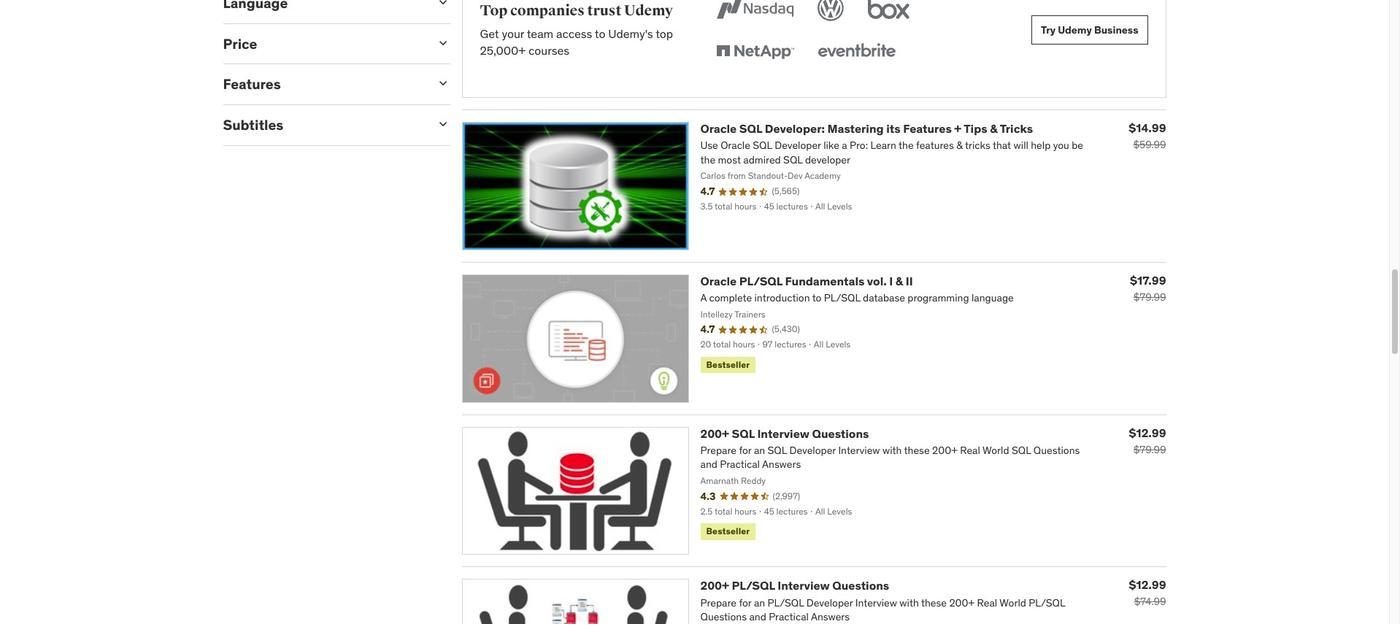 Task type: describe. For each thing, give the bounding box(es) containing it.
$14.99
[[1129, 120, 1166, 135]]

$12.99 $74.99
[[1129, 578, 1166, 608]]

small image for subtitles
[[435, 117, 450, 132]]

business
[[1094, 23, 1138, 36]]

oracle pl/sql fundamentals vol. i & ii link
[[700, 274, 913, 288]]

box image
[[865, 0, 913, 24]]

tips
[[964, 121, 987, 136]]

courses
[[529, 43, 570, 57]]

its
[[886, 121, 900, 136]]

0 vertical spatial features
[[223, 76, 281, 93]]

volkswagen image
[[815, 0, 847, 24]]

200+ for 200+ pl/sql interview questions
[[700, 578, 729, 593]]

team
[[527, 27, 553, 41]]

oracle pl/sql fundamentals vol. i & ii
[[700, 274, 913, 288]]

$59.99
[[1133, 138, 1166, 151]]

1 horizontal spatial &
[[990, 121, 998, 136]]

200+ pl/sql interview questions link
[[700, 578, 889, 593]]

oracle sql developer: mastering its features + tips & tricks link
[[700, 121, 1033, 136]]

interview for sql
[[757, 426, 809, 441]]

tricks
[[1000, 121, 1033, 136]]

$79.99 for $12.99
[[1133, 443, 1166, 456]]

top companies trust udemy get your team access to udemy's top 25,000+ courses
[[480, 1, 673, 57]]

companies
[[510, 1, 585, 20]]

i
[[889, 274, 893, 288]]

price
[[223, 35, 257, 52]]

udemy's
[[608, 27, 653, 41]]

mastering
[[827, 121, 884, 136]]

25,000+
[[480, 43, 526, 57]]

1 vertical spatial &
[[896, 274, 903, 288]]

pl/sql for oracle
[[739, 274, 783, 288]]

your
[[502, 27, 524, 41]]

oracle for oracle sql developer: mastering its features + tips & tricks
[[700, 121, 737, 136]]

small image for features
[[435, 76, 450, 91]]

vol.
[[867, 274, 887, 288]]

interview for pl/sql
[[778, 578, 830, 593]]

nasdaq image
[[713, 0, 797, 24]]

200+ sql interview questions link
[[700, 426, 869, 441]]

sql for 200+
[[732, 426, 755, 441]]



Task type: vqa. For each thing, say whether or not it's contained in the screenshot.
200+ SQL Interview Questions's Questions
yes



Task type: locate. For each thing, give the bounding box(es) containing it.
+
[[954, 121, 962, 136]]

questions
[[812, 426, 869, 441], [832, 578, 889, 593]]

to
[[595, 27, 605, 41]]

small image
[[435, 36, 450, 50], [435, 76, 450, 91], [435, 117, 450, 132]]

1 vertical spatial $79.99
[[1133, 443, 1166, 456]]

$79.99 inside $17.99 $79.99
[[1133, 290, 1166, 303]]

subtitles button
[[223, 116, 424, 134]]

1 small image from the top
[[435, 36, 450, 50]]

0 vertical spatial $79.99
[[1133, 290, 1166, 303]]

1 vertical spatial sql
[[732, 426, 755, 441]]

udemy
[[624, 1, 673, 20], [1058, 23, 1092, 36]]

$12.99
[[1129, 425, 1166, 440], [1129, 578, 1166, 592]]

$12.99 for 200+ pl/sql interview questions
[[1129, 578, 1166, 592]]

developer:
[[765, 121, 825, 136]]

$17.99 $79.99
[[1130, 273, 1166, 303]]

try udemy business link
[[1031, 15, 1148, 44]]

pl/sql
[[739, 274, 783, 288], [732, 578, 775, 593]]

1 oracle from the top
[[700, 121, 737, 136]]

trust
[[587, 1, 622, 20]]

try udemy business
[[1041, 23, 1138, 36]]

access
[[556, 27, 592, 41]]

oracle sql developer: mastering its features + tips & tricks
[[700, 121, 1033, 136]]

$12.99 for 200+ sql interview questions
[[1129, 425, 1166, 440]]

eventbrite image
[[815, 36, 899, 68]]

$14.99 $59.99
[[1129, 120, 1166, 151]]

$79.99 inside $12.99 $79.99
[[1133, 443, 1166, 456]]

1 vertical spatial $12.99
[[1129, 578, 1166, 592]]

2 vertical spatial small image
[[435, 117, 450, 132]]

$79.99 for $17.99
[[1133, 290, 1166, 303]]

1 horizontal spatial udemy
[[1058, 23, 1092, 36]]

1 vertical spatial udemy
[[1058, 23, 1092, 36]]

0 vertical spatial questions
[[812, 426, 869, 441]]

fundamentals
[[785, 274, 865, 288]]

0 vertical spatial &
[[990, 121, 998, 136]]

small image for price
[[435, 36, 450, 50]]

small image
[[435, 0, 450, 9]]

1 vertical spatial small image
[[435, 76, 450, 91]]

0 vertical spatial udemy
[[624, 1, 673, 20]]

subtitles
[[223, 116, 283, 134]]

questions for 200+ pl/sql interview questions
[[832, 578, 889, 593]]

$74.99
[[1134, 595, 1166, 608]]

interview
[[757, 426, 809, 441], [778, 578, 830, 593]]

netapp image
[[713, 36, 797, 68]]

features
[[223, 76, 281, 93], [903, 121, 952, 136]]

features up subtitles
[[223, 76, 281, 93]]

$17.99
[[1130, 273, 1166, 287]]

pl/sql for 200+
[[732, 578, 775, 593]]

1 vertical spatial oracle
[[700, 274, 737, 288]]

1 vertical spatial features
[[903, 121, 952, 136]]

udemy inside try udemy business link
[[1058, 23, 1092, 36]]

& right tips
[[990, 121, 998, 136]]

sql
[[739, 121, 762, 136], [732, 426, 755, 441]]

1 vertical spatial 200+
[[700, 578, 729, 593]]

1 200+ from the top
[[700, 426, 729, 441]]

2 $12.99 from the top
[[1129, 578, 1166, 592]]

2 $79.99 from the top
[[1133, 443, 1166, 456]]

udemy up top
[[624, 1, 673, 20]]

1 vertical spatial questions
[[832, 578, 889, 593]]

200+ for 200+ sql interview questions
[[700, 426, 729, 441]]

$79.99
[[1133, 290, 1166, 303], [1133, 443, 1166, 456]]

1 horizontal spatial features
[[903, 121, 952, 136]]

0 vertical spatial sql
[[739, 121, 762, 136]]

questions for 200+ sql interview questions
[[812, 426, 869, 441]]

0 vertical spatial small image
[[435, 36, 450, 50]]

udemy right try
[[1058, 23, 1092, 36]]

oracle for oracle pl/sql fundamentals vol. i & ii
[[700, 274, 737, 288]]

udemy inside top companies trust udemy get your team access to udemy's top 25,000+ courses
[[624, 1, 673, 20]]

2 200+ from the top
[[700, 578, 729, 593]]

top
[[480, 1, 508, 20]]

oracle
[[700, 121, 737, 136], [700, 274, 737, 288]]

2 oracle from the top
[[700, 274, 737, 288]]

features left the +
[[903, 121, 952, 136]]

1 $79.99 from the top
[[1133, 290, 1166, 303]]

& right i
[[896, 274, 903, 288]]

2 small image from the top
[[435, 76, 450, 91]]

200+ sql interview questions
[[700, 426, 869, 441]]

0 vertical spatial interview
[[757, 426, 809, 441]]

sql for oracle
[[739, 121, 762, 136]]

0 horizontal spatial udemy
[[624, 1, 673, 20]]

1 vertical spatial interview
[[778, 578, 830, 593]]

200+
[[700, 426, 729, 441], [700, 578, 729, 593]]

200+ pl/sql interview questions
[[700, 578, 889, 593]]

3 small image from the top
[[435, 117, 450, 132]]

0 vertical spatial 200+
[[700, 426, 729, 441]]

1 $12.99 from the top
[[1129, 425, 1166, 440]]

0 vertical spatial $12.99
[[1129, 425, 1166, 440]]

price button
[[223, 35, 424, 52]]

0 vertical spatial pl/sql
[[739, 274, 783, 288]]

&
[[990, 121, 998, 136], [896, 274, 903, 288]]

0 horizontal spatial &
[[896, 274, 903, 288]]

top
[[656, 27, 673, 41]]

$12.99 $79.99
[[1129, 425, 1166, 456]]

features button
[[223, 76, 424, 93]]

0 horizontal spatial features
[[223, 76, 281, 93]]

ii
[[906, 274, 913, 288]]

get
[[480, 27, 499, 41]]

try
[[1041, 23, 1056, 36]]

0 vertical spatial oracle
[[700, 121, 737, 136]]

1 vertical spatial pl/sql
[[732, 578, 775, 593]]



